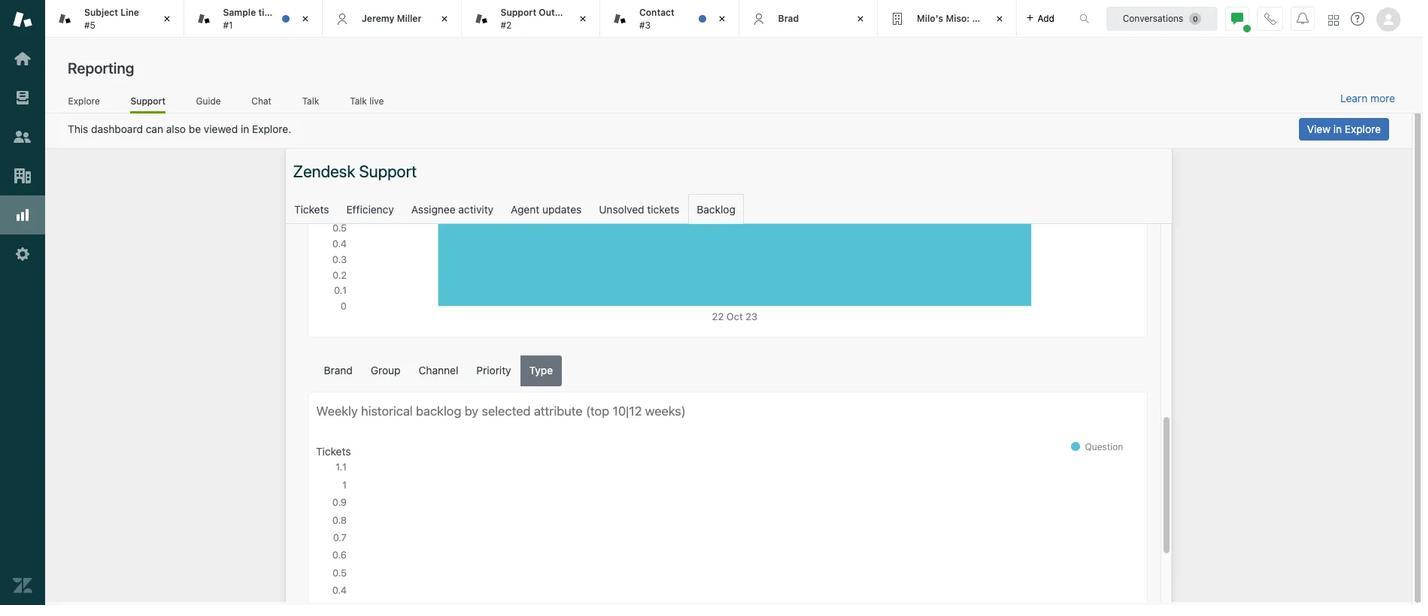Task type: describe. For each thing, give the bounding box(es) containing it.
customers image
[[13, 127, 32, 147]]

learn more
[[1341, 92, 1396, 105]]

support for support
[[130, 95, 166, 107]]

support for support outreach #2
[[501, 7, 537, 18]]

close image for tab containing support outreach
[[576, 11, 591, 26]]

live
[[370, 95, 384, 107]]

talk live link
[[350, 95, 385, 111]]

subject line #5
[[84, 7, 139, 30]]

guide link
[[196, 95, 221, 111]]

tabs tab list
[[45, 0, 1064, 38]]

#1
[[223, 19, 233, 30]]

talk link
[[302, 95, 320, 111]]

4 tab from the left
[[878, 0, 1017, 38]]

support outreach #2
[[501, 7, 580, 30]]

also
[[166, 123, 186, 135]]

close image for #1
[[298, 11, 313, 26]]

support link
[[130, 95, 166, 114]]

get started image
[[13, 49, 32, 68]]

add
[[1038, 12, 1055, 24]]

tab containing contact
[[601, 0, 739, 38]]

more
[[1371, 92, 1396, 105]]

view in explore button
[[1300, 118, 1390, 141]]

be
[[189, 123, 201, 135]]

conversations button
[[1107, 6, 1218, 30]]

chat link
[[251, 95, 272, 111]]

outreach
[[539, 7, 580, 18]]

reporting image
[[13, 205, 32, 225]]

close image for 'brad' tab on the right of the page
[[853, 11, 869, 26]]

miller
[[397, 13, 422, 24]]

talk for talk
[[302, 95, 319, 107]]

conversations
[[1123, 12, 1184, 24]]

view
[[1308, 123, 1331, 135]]

zendesk image
[[13, 577, 32, 596]]

in inside view in explore button
[[1334, 123, 1343, 135]]

this dashboard can also be viewed in explore.
[[68, 123, 291, 135]]

#5
[[84, 19, 96, 30]]

jeremy miller
[[362, 13, 422, 24]]

button displays agent's chat status as online. image
[[1232, 12, 1244, 24]]

views image
[[13, 88, 32, 108]]

#1 tab
[[184, 0, 323, 38]]



Task type: vqa. For each thing, say whether or not it's contained in the screenshot.
Subject
yes



Task type: locate. For each thing, give the bounding box(es) containing it.
0 horizontal spatial explore
[[68, 95, 100, 107]]

close image for #3
[[715, 11, 730, 26]]

viewed
[[204, 123, 238, 135]]

1 tab from the left
[[45, 0, 184, 38]]

close image inside 'brad' tab
[[853, 11, 869, 26]]

add button
[[1017, 0, 1064, 37]]

1 vertical spatial support
[[130, 95, 166, 107]]

close image right miller
[[437, 11, 452, 26]]

talk right chat
[[302, 95, 319, 107]]

close image
[[437, 11, 452, 26], [576, 11, 591, 26], [853, 11, 869, 26], [992, 11, 1007, 26]]

jeremy miller tab
[[323, 0, 462, 38]]

1 horizontal spatial support
[[501, 7, 537, 18]]

line
[[121, 7, 139, 18]]

#3
[[640, 19, 651, 30]]

2 close image from the left
[[298, 11, 313, 26]]

close image left jeremy at left top
[[298, 11, 313, 26]]

close image inside #1 tab
[[298, 11, 313, 26]]

3 tab from the left
[[601, 0, 739, 38]]

talk live
[[350, 95, 384, 107]]

close image for first tab from the right
[[992, 11, 1007, 26]]

3 close image from the left
[[853, 11, 869, 26]]

brad
[[779, 13, 799, 24]]

this
[[68, 123, 88, 135]]

support up #2
[[501, 7, 537, 18]]

talk for talk live
[[350, 95, 367, 107]]

explore link
[[68, 95, 100, 111]]

main element
[[0, 0, 45, 606]]

close image right line
[[159, 11, 174, 26]]

support up can
[[130, 95, 166, 107]]

organizations image
[[13, 166, 32, 186]]

2 talk from the left
[[350, 95, 367, 107]]

1 close image from the left
[[159, 11, 174, 26]]

can
[[146, 123, 163, 135]]

zendesk support image
[[13, 10, 32, 29]]

1 talk from the left
[[302, 95, 319, 107]]

close image right contact #3
[[715, 11, 730, 26]]

explore inside button
[[1346, 123, 1382, 135]]

in
[[241, 123, 249, 135], [1334, 123, 1343, 135]]

close image
[[159, 11, 174, 26], [298, 11, 313, 26], [715, 11, 730, 26]]

jeremy
[[362, 13, 395, 24]]

talk
[[302, 95, 319, 107], [350, 95, 367, 107]]

2 horizontal spatial close image
[[715, 11, 730, 26]]

0 horizontal spatial close image
[[159, 11, 174, 26]]

2 tab from the left
[[462, 0, 601, 38]]

learn more link
[[1341, 92, 1396, 105]]

close image left "add" popup button on the right top
[[992, 11, 1007, 26]]

talk left live
[[350, 95, 367, 107]]

reporting
[[68, 59, 134, 77]]

3 close image from the left
[[715, 11, 730, 26]]

close image inside jeremy miller tab
[[437, 11, 452, 26]]

subject
[[84, 7, 118, 18]]

close image left "#3"
[[576, 11, 591, 26]]

contact #3
[[640, 7, 675, 30]]

tab containing support outreach
[[462, 0, 601, 38]]

tab
[[45, 0, 184, 38], [462, 0, 601, 38], [601, 0, 739, 38], [878, 0, 1017, 38]]

#2
[[501, 19, 512, 30]]

0 vertical spatial support
[[501, 7, 537, 18]]

notifications image
[[1298, 12, 1310, 24]]

contact
[[640, 7, 675, 18]]

support inside support outreach #2
[[501, 7, 537, 18]]

0 horizontal spatial talk
[[302, 95, 319, 107]]

1 vertical spatial explore
[[1346, 123, 1382, 135]]

1 close image from the left
[[437, 11, 452, 26]]

explore down learn more link
[[1346, 123, 1382, 135]]

zendesk products image
[[1329, 15, 1340, 25]]

explore
[[68, 95, 100, 107], [1346, 123, 1382, 135]]

tab containing subject line
[[45, 0, 184, 38]]

get help image
[[1352, 12, 1365, 26]]

1 horizontal spatial in
[[1334, 123, 1343, 135]]

4 close image from the left
[[992, 11, 1007, 26]]

view in explore
[[1308, 123, 1382, 135]]

chat
[[252, 95, 272, 107]]

close image for jeremy miller tab
[[437, 11, 452, 26]]

close image right the brad
[[853, 11, 869, 26]]

support
[[501, 7, 537, 18], [130, 95, 166, 107]]

0 horizontal spatial support
[[130, 95, 166, 107]]

in right view
[[1334, 123, 1343, 135]]

guide
[[196, 95, 221, 107]]

1 horizontal spatial talk
[[350, 95, 367, 107]]

1 horizontal spatial close image
[[298, 11, 313, 26]]

admin image
[[13, 245, 32, 264]]

learn
[[1341, 92, 1368, 105]]

1 in from the left
[[241, 123, 249, 135]]

1 horizontal spatial explore
[[1346, 123, 1382, 135]]

explore.
[[252, 123, 291, 135]]

0 vertical spatial explore
[[68, 95, 100, 107]]

2 close image from the left
[[576, 11, 591, 26]]

in right viewed
[[241, 123, 249, 135]]

dashboard
[[91, 123, 143, 135]]

0 horizontal spatial in
[[241, 123, 249, 135]]

explore up this
[[68, 95, 100, 107]]

2 in from the left
[[1334, 123, 1343, 135]]

brad tab
[[739, 0, 878, 38]]



